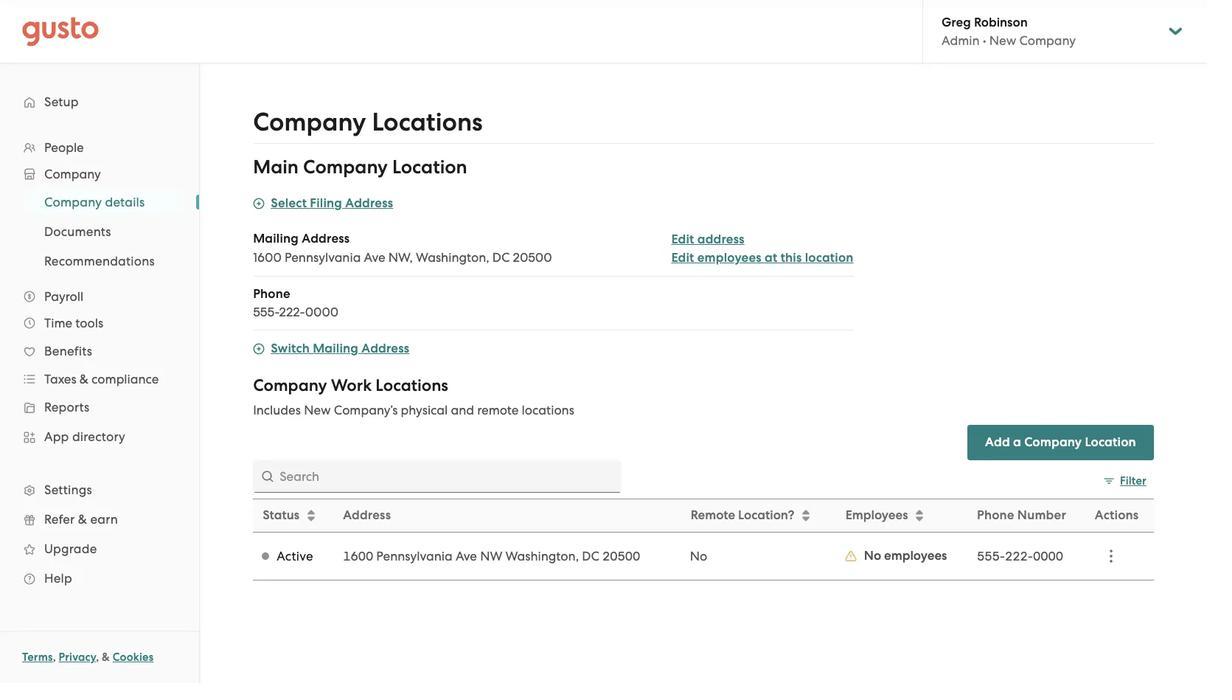 Task type: vqa. For each thing, say whether or not it's contained in the screenshot.
Taxes & compliance DROPDOWN BUTTON
yes



Task type: locate. For each thing, give the bounding box(es) containing it.
locations
[[372, 107, 483, 137], [376, 376, 448, 395]]

time
[[44, 316, 72, 331]]

0 horizontal spatial employees
[[698, 250, 762, 266]]

1 edit from the top
[[672, 232, 695, 247]]

1 vertical spatial 1600
[[343, 549, 373, 564]]

1 vertical spatial &
[[78, 512, 87, 527]]

new
[[990, 33, 1017, 48], [304, 403, 331, 418]]

0 horizontal spatial phone
[[253, 286, 291, 302]]

mailing inside mailing address 1600 pennsylvania ave nw, washington, dc 20500
[[253, 231, 299, 246]]

0 vertical spatial locations
[[372, 107, 483, 137]]

company locations
[[253, 107, 483, 137]]

555- up "switch"
[[253, 305, 279, 319]]

new right 'includes'
[[304, 403, 331, 418]]

phone inside phone 555-222-0000
[[253, 286, 291, 302]]

location
[[805, 250, 854, 266]]

mailing down select
[[253, 231, 299, 246]]

locations inside company work locations includes new company 's physical and remote locations
[[376, 376, 448, 395]]

gusto navigation element
[[0, 63, 199, 617]]

payroll
[[44, 289, 84, 304]]

0 vertical spatial phone
[[253, 286, 291, 302]]

1600 right active at bottom left
[[343, 549, 373, 564]]

0 horizontal spatial 555-
[[253, 305, 279, 319]]

location
[[392, 156, 467, 179], [1086, 435, 1137, 450]]

company up documents at the top of page
[[44, 195, 102, 210]]

0 horizontal spatial 222-
[[279, 305, 305, 319]]

address down select filing address button
[[302, 231, 350, 246]]

washington, right nw,
[[416, 250, 490, 265]]

select
[[271, 196, 307, 211]]

list
[[0, 134, 199, 593], [0, 187, 199, 276], [253, 230, 854, 331]]

and
[[451, 403, 474, 418]]

company down people
[[44, 167, 101, 181]]

0 vertical spatial edit
[[672, 232, 695, 247]]

, left cookies
[[96, 651, 99, 664]]

0 horizontal spatial 20500
[[513, 250, 552, 265]]

new for robinson
[[990, 33, 1017, 48]]

no down the remote
[[690, 549, 708, 564]]

1 vertical spatial locations
[[376, 376, 448, 395]]

benefits link
[[15, 338, 184, 364]]

no employees
[[864, 548, 948, 564]]

0 vertical spatial mailing
[[253, 231, 299, 246]]

washington,
[[416, 250, 490, 265], [506, 549, 579, 564]]

0 horizontal spatial ,
[[53, 651, 56, 664]]

0 vertical spatial 20500
[[513, 250, 552, 265]]

employees down address
[[698, 250, 762, 266]]

reports
[[44, 400, 90, 415]]

&
[[80, 372, 88, 387], [78, 512, 87, 527], [102, 651, 110, 664]]

ave
[[364, 250, 386, 265], [456, 549, 477, 564]]

company down work
[[334, 403, 391, 418]]

time tools
[[44, 316, 103, 331]]

1 horizontal spatial location
[[1086, 435, 1137, 450]]

employees
[[698, 250, 762, 266], [885, 548, 948, 564]]

222-
[[279, 305, 305, 319], [1006, 549, 1034, 564]]

0 horizontal spatial washington,
[[416, 250, 490, 265]]

1 vertical spatial location
[[1086, 435, 1137, 450]]

edit address button
[[672, 231, 745, 249]]

switch
[[271, 341, 310, 356]]

1 horizontal spatial ave
[[456, 549, 477, 564]]

1 vertical spatial new
[[304, 403, 331, 418]]

0 horizontal spatial no
[[690, 549, 708, 564]]

0000 down number
[[1034, 549, 1064, 564]]

address
[[698, 232, 745, 247]]

dc inside mailing address 1600 pennsylvania ave nw, washington, dc 20500
[[493, 250, 510, 265]]

1 vertical spatial edit
[[672, 250, 695, 266]]

new inside company work locations includes new company 's physical and remote locations
[[304, 403, 331, 418]]

employees down employees button
[[885, 548, 948, 564]]

1 vertical spatial dc
[[582, 549, 600, 564]]

mailing up work
[[313, 341, 359, 356]]

1 vertical spatial phone
[[977, 508, 1015, 523]]

help
[[44, 571, 72, 586]]

& for earn
[[78, 512, 87, 527]]

20500 inside mailing address 1600 pennsylvania ave nw, washington, dc 20500
[[513, 250, 552, 265]]

work
[[331, 376, 372, 395]]

0 horizontal spatial mailing
[[253, 231, 299, 246]]

0 vertical spatial &
[[80, 372, 88, 387]]

address right status button
[[343, 508, 391, 523]]

,
[[53, 651, 56, 664], [96, 651, 99, 664]]

phone left number
[[977, 508, 1015, 523]]

0 vertical spatial employees
[[698, 250, 762, 266]]

app directory link
[[15, 423, 184, 450]]

0000 up switch mailing address button
[[305, 305, 339, 319]]

mailing address element
[[253, 230, 854, 277]]

555- down phone number
[[977, 549, 1006, 564]]

mailing
[[253, 231, 299, 246], [313, 341, 359, 356]]

1 horizontal spatial new
[[990, 33, 1017, 48]]

phone up "switch"
[[253, 286, 291, 302]]

1600 up phone 555-222-0000
[[253, 250, 282, 265]]

0000
[[305, 305, 339, 319], [1034, 549, 1064, 564]]

terms , privacy , & cookies
[[22, 651, 154, 664]]

222- down phone number
[[1006, 549, 1034, 564]]

2 , from the left
[[96, 651, 99, 664]]

refer & earn link
[[15, 506, 184, 533]]

1 vertical spatial mailing
[[313, 341, 359, 356]]

1 vertical spatial employees
[[885, 548, 948, 564]]

1 horizontal spatial mailing
[[313, 341, 359, 356]]

& left cookies
[[102, 651, 110, 664]]

0 vertical spatial 222-
[[279, 305, 305, 319]]

edit employees at this location link
[[672, 250, 854, 266]]

phone number
[[977, 508, 1067, 523]]

•
[[983, 33, 987, 48]]

0 vertical spatial pennsylvania
[[285, 250, 361, 265]]

company right a
[[1025, 435, 1082, 450]]

1 horizontal spatial 555-
[[977, 549, 1006, 564]]

1 , from the left
[[53, 651, 56, 664]]

remote
[[691, 508, 736, 523]]

ave left nw,
[[364, 250, 386, 265]]

& right taxes
[[80, 372, 88, 387]]

phone 555-222-0000
[[253, 286, 339, 319]]

0 horizontal spatial 0000
[[305, 305, 339, 319]]

0 vertical spatial location
[[392, 156, 467, 179]]

0 horizontal spatial dc
[[493, 250, 510, 265]]

edit
[[672, 232, 695, 247], [672, 250, 695, 266]]

company inside group
[[303, 156, 388, 179]]

1 horizontal spatial 20500
[[603, 549, 641, 564]]

company button
[[15, 161, 184, 187]]

1 horizontal spatial 0000
[[1034, 549, 1064, 564]]

new inside 'greg robinson admin • new company'
[[990, 33, 1017, 48]]

0 vertical spatial washington,
[[416, 250, 490, 265]]

company up select filing address
[[303, 156, 388, 179]]

company down the robinson
[[1020, 33, 1076, 48]]

no down employees
[[864, 548, 882, 564]]

locations
[[522, 403, 575, 418]]

1 horizontal spatial ,
[[96, 651, 99, 664]]

1 horizontal spatial no
[[864, 548, 882, 564]]

0 vertical spatial dc
[[493, 250, 510, 265]]

address inside mailing address 1600 pennsylvania ave nw, washington, dc 20500
[[302, 231, 350, 246]]

company
[[1020, 33, 1076, 48], [253, 107, 366, 137], [303, 156, 388, 179], [44, 167, 101, 181], [44, 195, 102, 210], [253, 376, 327, 395], [334, 403, 391, 418], [1025, 435, 1082, 450]]

1 vertical spatial pennsylvania
[[377, 549, 453, 564]]

0 vertical spatial 555-
[[253, 305, 279, 319]]

employees button
[[837, 500, 968, 531]]

555-222-0000
[[977, 549, 1064, 564]]

people button
[[15, 134, 184, 161]]

greg robinson admin • new company
[[942, 15, 1076, 48]]

1 vertical spatial ave
[[456, 549, 477, 564]]

active
[[277, 549, 313, 564]]

ave left nw
[[456, 549, 477, 564]]

setup
[[44, 94, 79, 109]]

address down main company location
[[345, 196, 393, 211]]

, left privacy link
[[53, 651, 56, 664]]

select filing address
[[271, 196, 393, 211]]

settings link
[[15, 477, 184, 503]]

washington, right nw
[[506, 549, 579, 564]]

directory
[[72, 429, 125, 444]]

at
[[765, 250, 778, 266]]

1 vertical spatial 20500
[[603, 549, 641, 564]]

1600 inside mailing address 1600 pennsylvania ave nw, washington, dc 20500
[[253, 250, 282, 265]]

upgrade link
[[15, 536, 184, 562]]

1 horizontal spatial 222-
[[1006, 549, 1034, 564]]

list containing mailing address
[[253, 230, 854, 331]]

add a company location
[[986, 435, 1137, 450]]

& inside dropdown button
[[80, 372, 88, 387]]

Search field
[[253, 460, 622, 493]]

pennsylvania inside mailing address 1600 pennsylvania ave nw, washington, dc 20500
[[285, 250, 361, 265]]

nw,
[[389, 250, 413, 265]]

physical
[[401, 403, 448, 418]]

0000 inside phone 555-222-0000
[[305, 305, 339, 319]]

edit down edit address "button" on the top
[[672, 250, 695, 266]]

refer & earn
[[44, 512, 118, 527]]

documents
[[44, 224, 111, 239]]

0 horizontal spatial new
[[304, 403, 331, 418]]

0 vertical spatial new
[[990, 33, 1017, 48]]

0 horizontal spatial pennsylvania
[[285, 250, 361, 265]]

's
[[391, 403, 398, 418]]

payroll button
[[15, 283, 184, 310]]

1 vertical spatial washington,
[[506, 549, 579, 564]]

2 vertical spatial &
[[102, 651, 110, 664]]

1 horizontal spatial dc
[[582, 549, 600, 564]]

0 horizontal spatial ave
[[364, 250, 386, 265]]

dc
[[493, 250, 510, 265], [582, 549, 600, 564]]

taxes
[[44, 372, 76, 387]]

new down the robinson
[[990, 33, 1017, 48]]

555-
[[253, 305, 279, 319], [977, 549, 1006, 564]]

location?
[[739, 508, 795, 523]]

222- up "switch"
[[279, 305, 305, 319]]

main company location with option to select different filing and mailing addresses group
[[253, 156, 854, 358]]

status button
[[254, 500, 334, 531]]

edit left address
[[672, 232, 695, 247]]

0 horizontal spatial location
[[392, 156, 467, 179]]

& left earn
[[78, 512, 87, 527]]

0 vertical spatial 1600
[[253, 250, 282, 265]]

0 horizontal spatial 1600
[[253, 250, 282, 265]]

1 horizontal spatial phone
[[977, 508, 1015, 523]]

1 vertical spatial 222-
[[1006, 549, 1034, 564]]

recommendations link
[[27, 248, 184, 274]]

home image
[[22, 17, 99, 46]]

company inside button
[[1025, 435, 1082, 450]]

company work locations includes new company 's physical and remote locations
[[253, 376, 575, 418]]

no
[[864, 548, 882, 564], [690, 549, 708, 564]]

0 vertical spatial 0000
[[305, 305, 339, 319]]

0 vertical spatial ave
[[364, 250, 386, 265]]

includes
[[253, 403, 301, 418]]



Task type: describe. For each thing, give the bounding box(es) containing it.
1 vertical spatial 0000
[[1034, 549, 1064, 564]]

help link
[[15, 565, 184, 592]]

1 horizontal spatial pennsylvania
[[377, 549, 453, 564]]

terms
[[22, 651, 53, 664]]

compliance
[[92, 372, 159, 387]]

no for no
[[690, 549, 708, 564]]

1 vertical spatial 555-
[[977, 549, 1006, 564]]

greg
[[942, 15, 971, 30]]

admin
[[942, 33, 980, 48]]

actions
[[1095, 508, 1139, 523]]

list containing company details
[[0, 187, 199, 276]]

setup link
[[15, 89, 184, 115]]

edit address edit employees at this location
[[672, 232, 854, 266]]

add
[[986, 435, 1011, 450]]

privacy link
[[59, 651, 96, 664]]

company details link
[[27, 189, 184, 215]]

main company location
[[253, 156, 467, 179]]

washington, inside mailing address 1600 pennsylvania ave nw, washington, dc 20500
[[416, 250, 490, 265]]

cookies button
[[113, 648, 154, 666]]

add a company location button
[[968, 425, 1154, 460]]

earn
[[90, 512, 118, 527]]

1 horizontal spatial employees
[[885, 548, 948, 564]]

recommendations
[[44, 254, 155, 269]]

remote
[[477, 403, 519, 418]]

terms link
[[22, 651, 53, 664]]

details
[[105, 195, 145, 210]]

new for work
[[304, 403, 331, 418]]

switch mailing address button
[[253, 340, 410, 358]]

remote location? button
[[682, 500, 836, 531]]

cookies
[[113, 651, 154, 664]]

& for compliance
[[80, 372, 88, 387]]

robinson
[[975, 15, 1028, 30]]

phone for number
[[977, 508, 1015, 523]]

1 horizontal spatial washington,
[[506, 549, 579, 564]]

employees inside edit address edit employees at this location
[[698, 250, 762, 266]]

filter
[[1121, 474, 1147, 488]]

2 edit from the top
[[672, 250, 695, 266]]

no for no employees
[[864, 548, 882, 564]]

list containing people
[[0, 134, 199, 593]]

tools
[[75, 316, 103, 331]]

phone element
[[253, 286, 854, 331]]

222- inside phone 555-222-0000
[[279, 305, 305, 319]]

main
[[253, 156, 299, 179]]

company inside dropdown button
[[44, 167, 101, 181]]

phone for 555-
[[253, 286, 291, 302]]

company inside 'greg robinson admin • new company'
[[1020, 33, 1076, 48]]

upgrade
[[44, 542, 97, 556]]

filter button
[[1097, 469, 1154, 493]]

employees
[[846, 508, 908, 523]]

location inside group
[[392, 156, 467, 179]]

select filing address button
[[253, 195, 393, 212]]

this
[[781, 250, 802, 266]]

switch mailing address
[[271, 341, 410, 356]]

reports link
[[15, 394, 184, 421]]

mailing inside button
[[313, 341, 359, 356]]

555- inside phone 555-222-0000
[[253, 305, 279, 319]]

a
[[1014, 435, 1022, 450]]

filing
[[310, 196, 342, 211]]

settings
[[44, 482, 92, 497]]

location inside button
[[1086, 435, 1137, 450]]

company details
[[44, 195, 145, 210]]

nw
[[480, 549, 503, 564]]

privacy
[[59, 651, 96, 664]]

app directory
[[44, 429, 125, 444]]

1600 pennsylvania ave nw  washington, dc 20500
[[343, 549, 641, 564]]

status
[[263, 508, 299, 523]]

people
[[44, 140, 84, 155]]

remote location?
[[691, 508, 795, 523]]

number
[[1018, 508, 1067, 523]]

company up main
[[253, 107, 366, 137]]

benefits
[[44, 344, 92, 359]]

app
[[44, 429, 69, 444]]

address up work
[[362, 341, 410, 356]]

mailing address 1600 pennsylvania ave nw, washington, dc 20500
[[253, 231, 552, 265]]

time tools button
[[15, 310, 184, 336]]

documents link
[[27, 218, 184, 245]]

1 horizontal spatial 1600
[[343, 549, 373, 564]]

taxes & compliance button
[[15, 366, 184, 392]]

taxes & compliance
[[44, 372, 159, 387]]

ave inside mailing address 1600 pennsylvania ave nw, washington, dc 20500
[[364, 250, 386, 265]]

company up 'includes'
[[253, 376, 327, 395]]



